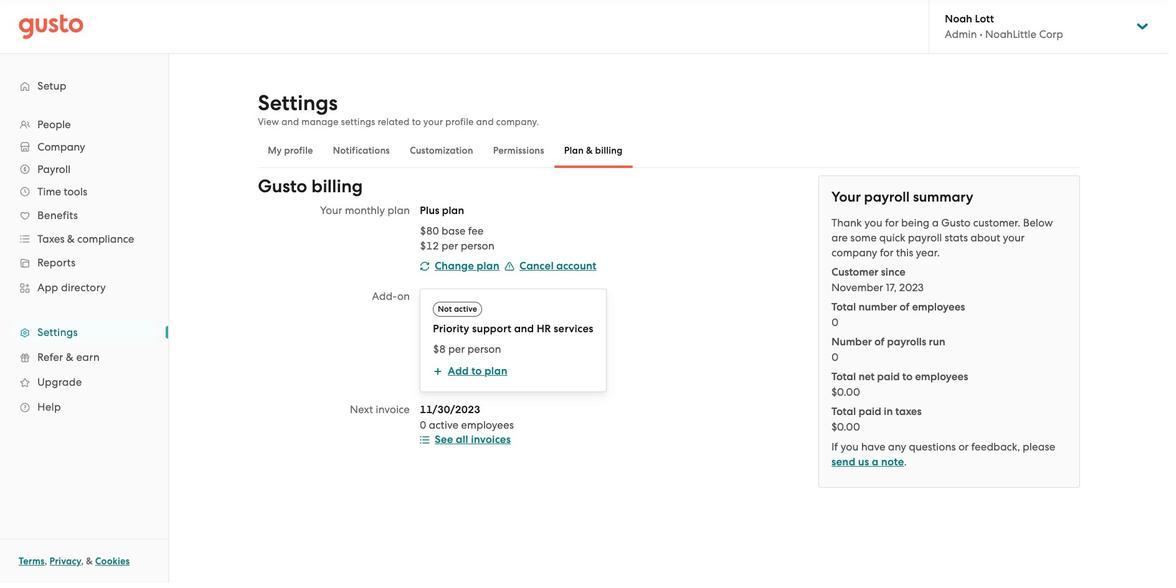 Task type: locate. For each thing, give the bounding box(es) containing it.
your up thank
[[832, 189, 861, 206]]

1 horizontal spatial to
[[472, 365, 482, 378]]

0 horizontal spatial ,
[[45, 556, 47, 567]]

total up if
[[832, 406, 856, 419]]

and right view
[[282, 116, 299, 128]]

0 vertical spatial payroll
[[864, 189, 910, 206]]

for down quick
[[880, 247, 894, 259]]

1 total from the top
[[832, 301, 856, 314]]

plan up base
[[442, 204, 464, 217]]

refer & earn
[[37, 351, 100, 364]]

plan left plus
[[388, 204, 410, 217]]

1 vertical spatial profile
[[284, 145, 313, 156]]

you up 'some'
[[865, 217, 883, 229]]

1 vertical spatial total
[[832, 371, 856, 384]]

1 horizontal spatial list
[[420, 224, 701, 254]]

, left privacy
[[45, 556, 47, 567]]

gusto down my
[[258, 176, 307, 197]]

1 vertical spatial billing
[[312, 176, 363, 197]]

your up customization button
[[423, 116, 443, 128]]

0 down number
[[832, 351, 839, 364]]

taxes
[[37, 233, 65, 245]]

total for total number of employees
[[832, 301, 856, 314]]

1 vertical spatial paid
[[859, 406, 881, 419]]

paid right net
[[877, 371, 900, 384]]

you inside thank you for being a gusto customer. below are some quick payroll stats about your company for this year.
[[865, 217, 883, 229]]

payroll
[[37, 163, 71, 176]]

upgrade
[[37, 376, 82, 389]]

0 vertical spatial settings
[[258, 90, 338, 116]]

for up quick
[[885, 217, 899, 229]]

paid left in
[[859, 406, 881, 419]]

thank
[[832, 217, 862, 229]]

2 $0.00 from the top
[[832, 421, 860, 434]]

$0.00 inside total paid in taxes $0.00
[[832, 421, 860, 434]]

time
[[37, 186, 61, 198]]

paid
[[877, 371, 900, 384], [859, 406, 881, 419]]

person inside 'priority support and hr services' element
[[467, 343, 501, 356]]

priority support and hr services element
[[420, 289, 607, 392]]

& inside button
[[586, 145, 593, 156]]

my profile
[[268, 145, 313, 156]]

0 horizontal spatial your
[[320, 204, 342, 217]]

a
[[932, 217, 939, 229], [872, 456, 879, 469]]

terms
[[19, 556, 45, 567]]

& left earn
[[66, 351, 74, 364]]

send us a note link
[[832, 456, 904, 469]]

employees
[[912, 301, 965, 314], [915, 371, 968, 384], [461, 419, 514, 432]]

1 , from the left
[[45, 556, 47, 567]]

0 vertical spatial of
[[900, 301, 910, 314]]

0 horizontal spatial profile
[[284, 145, 313, 156]]

2 total from the top
[[832, 371, 856, 384]]

0 vertical spatial billing
[[595, 145, 623, 156]]

payroll button
[[12, 158, 156, 181]]

to right related
[[412, 116, 421, 128]]

settings up refer
[[37, 326, 78, 339]]

employees for total number of employees
[[912, 301, 965, 314]]

, left cookies
[[81, 556, 84, 567]]

total inside total paid in taxes $0.00
[[832, 406, 856, 419]]

and left the 'hr'
[[514, 323, 534, 336]]

have
[[861, 441, 886, 453]]

refer & earn link
[[12, 346, 156, 369]]

0 horizontal spatial of
[[875, 336, 885, 349]]

help
[[37, 401, 61, 414]]

permissions
[[493, 145, 544, 156]]

1 vertical spatial you
[[841, 441, 859, 453]]

0 inside number of payrolls run 0
[[832, 351, 839, 364]]

employees down run
[[915, 371, 968, 384]]

billing
[[595, 145, 623, 156], [312, 176, 363, 197]]

gusto up the stats
[[941, 217, 971, 229]]

year.
[[916, 247, 940, 259]]

plus plan
[[420, 204, 464, 217]]

settings for settings view and manage settings related to your profile and company.
[[258, 90, 338, 116]]

1 horizontal spatial your
[[1003, 232, 1025, 244]]

0 vertical spatial 0
[[832, 316, 839, 329]]

0 horizontal spatial and
[[282, 116, 299, 128]]

1 vertical spatial payroll
[[908, 232, 942, 244]]

upgrade link
[[12, 371, 156, 394]]

1 horizontal spatial you
[[865, 217, 883, 229]]

time tools button
[[12, 181, 156, 203]]

employees inside 11/30/2023 0 active employees
[[461, 419, 514, 432]]

send
[[832, 456, 856, 469]]

0 vertical spatial $0.00
[[832, 386, 860, 399]]

1 vertical spatial for
[[880, 247, 894, 259]]

0 inside 11/30/2023 0 active employees
[[420, 419, 426, 432]]

list containing customer since
[[832, 265, 1067, 435]]

total inside total number of employees 0
[[832, 301, 856, 314]]

0 horizontal spatial settings
[[37, 326, 78, 339]]

1 vertical spatial your
[[1003, 232, 1025, 244]]

1 horizontal spatial of
[[900, 301, 910, 314]]

noah lott admin • noahlittle corp
[[945, 12, 1063, 40]]

of left payrolls
[[875, 336, 885, 349]]

company.
[[496, 116, 539, 128]]

0 vertical spatial total
[[832, 301, 856, 314]]

0 inside total number of employees 0
[[832, 316, 839, 329]]

0 horizontal spatial your
[[423, 116, 443, 128]]

employees up invoices
[[461, 419, 514, 432]]

0 up number
[[832, 316, 839, 329]]

your for your payroll summary
[[832, 189, 861, 206]]

any
[[888, 441, 906, 453]]

payroll up being
[[864, 189, 910, 206]]

$0.00 down net
[[832, 386, 860, 399]]

$0.00 up if
[[832, 421, 860, 434]]

2 horizontal spatial to
[[902, 371, 913, 384]]

change
[[435, 260, 474, 273]]

1 vertical spatial $0.00
[[832, 421, 860, 434]]

total number of employees 0
[[832, 301, 965, 329]]

settings inside settings view and manage settings related to your profile and company.
[[258, 90, 338, 116]]

billing right plan
[[595, 145, 623, 156]]

total paid in taxes $0.00
[[832, 406, 922, 434]]

your
[[423, 116, 443, 128], [1003, 232, 1025, 244]]

0 vertical spatial active
[[454, 305, 477, 314]]

0 horizontal spatial gusto
[[258, 176, 307, 197]]

1 horizontal spatial and
[[476, 116, 494, 128]]

you
[[865, 217, 883, 229], [841, 441, 859, 453]]

privacy link
[[50, 556, 81, 567]]

0 vertical spatial paid
[[877, 371, 900, 384]]

0 vertical spatial employees
[[912, 301, 965, 314]]

2023
[[899, 282, 924, 294]]

for
[[885, 217, 899, 229], [880, 247, 894, 259]]

total down november
[[832, 301, 856, 314]]

to right "add"
[[472, 365, 482, 378]]

employees down 2023
[[912, 301, 965, 314]]

•
[[980, 28, 983, 40]]

2 vertical spatial 0
[[420, 419, 426, 432]]

reports
[[37, 257, 76, 269]]

2 horizontal spatial and
[[514, 323, 534, 336]]

$0.00
[[832, 386, 860, 399], [832, 421, 860, 434]]

0 down 11/30/2023 on the bottom of the page
[[420, 419, 426, 432]]

plan down $8 per person
[[485, 365, 507, 378]]

total inside total net paid to employees $0.00
[[832, 371, 856, 384]]

person down support
[[467, 343, 501, 356]]

billing up monthly
[[312, 176, 363, 197]]

below
[[1023, 217, 1053, 229]]

per right $8
[[448, 343, 465, 356]]

feedback,
[[971, 441, 1020, 453]]

$8 per person
[[433, 343, 501, 356]]

1 vertical spatial of
[[875, 336, 885, 349]]

0 horizontal spatial to
[[412, 116, 421, 128]]

list containing $80 base fee
[[420, 224, 701, 254]]

to
[[412, 116, 421, 128], [472, 365, 482, 378], [902, 371, 913, 384]]

settings inside "list"
[[37, 326, 78, 339]]

of inside total number of employees 0
[[900, 301, 910, 314]]

some
[[851, 232, 877, 244]]

employees inside total number of employees 0
[[912, 301, 965, 314]]

priority support and hr services
[[433, 323, 593, 336]]

,
[[45, 556, 47, 567], [81, 556, 84, 567]]

active inside 11/30/2023 0 active employees
[[429, 419, 459, 432]]

total left net
[[832, 371, 856, 384]]

1 vertical spatial 0
[[832, 351, 839, 364]]

& inside dropdown button
[[67, 233, 75, 245]]

1 $0.00 from the top
[[832, 386, 860, 399]]

list containing people
[[0, 113, 168, 420]]

cancel account link
[[505, 260, 597, 273]]

payroll inside thank you for being a gusto customer. below are some quick payroll stats about your company for this year.
[[908, 232, 942, 244]]

0 vertical spatial profile
[[445, 116, 474, 128]]

my profile button
[[258, 136, 323, 166]]

per
[[442, 240, 458, 252], [448, 343, 465, 356]]

11/30/2023 0 active employees
[[420, 404, 514, 432]]

paid inside total paid in taxes $0.00
[[859, 406, 881, 419]]

people
[[37, 118, 71, 131]]

1 horizontal spatial gusto
[[941, 217, 971, 229]]

& for compliance
[[67, 233, 75, 245]]

0 horizontal spatial list
[[0, 113, 168, 420]]

customer.
[[973, 217, 1021, 229]]

3 total from the top
[[832, 406, 856, 419]]

1 horizontal spatial a
[[932, 217, 939, 229]]

profile right my
[[284, 145, 313, 156]]

a inside if you have any questions or feedback, please send us a note .
[[872, 456, 879, 469]]

you right if
[[841, 441, 859, 453]]

gusto
[[258, 176, 307, 197], [941, 217, 971, 229]]

paid inside total net paid to employees $0.00
[[877, 371, 900, 384]]

0 horizontal spatial you
[[841, 441, 859, 453]]

1 horizontal spatial ,
[[81, 556, 84, 567]]

if you have any questions or feedback, please send us a note .
[[832, 441, 1055, 469]]

1 vertical spatial employees
[[915, 371, 968, 384]]

0 vertical spatial person
[[461, 240, 494, 252]]

setup link
[[12, 75, 156, 97]]

of down 2023
[[900, 301, 910, 314]]

0 vertical spatial a
[[932, 217, 939, 229]]

0 vertical spatial your
[[423, 116, 443, 128]]

2 vertical spatial total
[[832, 406, 856, 419]]

employees for 11/30/2023
[[461, 419, 514, 432]]

and left company.
[[476, 116, 494, 128]]

0 horizontal spatial billing
[[312, 176, 363, 197]]

benefits link
[[12, 204, 156, 227]]

payroll up year.
[[908, 232, 942, 244]]

a right being
[[932, 217, 939, 229]]

payroll
[[864, 189, 910, 206], [908, 232, 942, 244]]

since
[[881, 266, 906, 279]]

person down fee on the left of page
[[461, 240, 494, 252]]

0 for total
[[832, 316, 839, 329]]

1 horizontal spatial billing
[[595, 145, 623, 156]]

of
[[900, 301, 910, 314], [875, 336, 885, 349]]

per down base
[[442, 240, 458, 252]]

1 horizontal spatial your
[[832, 189, 861, 206]]

settings
[[258, 90, 338, 116], [37, 326, 78, 339]]

& right plan
[[586, 145, 593, 156]]

add
[[448, 365, 469, 378]]

person
[[461, 240, 494, 252], [467, 343, 501, 356]]

1 horizontal spatial profile
[[445, 116, 474, 128]]

gusto inside thank you for being a gusto customer. below are some quick payroll stats about your company for this year.
[[941, 217, 971, 229]]

1 vertical spatial settings
[[37, 326, 78, 339]]

to inside settings view and manage settings related to your profile and company.
[[412, 116, 421, 128]]

1 vertical spatial a
[[872, 456, 879, 469]]

total net paid to employees $0.00
[[832, 371, 968, 399]]

active up see
[[429, 419, 459, 432]]

& inside "link"
[[66, 351, 74, 364]]

you for us
[[841, 441, 859, 453]]

0 vertical spatial you
[[865, 217, 883, 229]]

$12
[[420, 240, 439, 252]]

to down number of payrolls run 0
[[902, 371, 913, 384]]

0 horizontal spatial a
[[872, 456, 879, 469]]

1 vertical spatial gusto
[[941, 217, 971, 229]]

run
[[929, 336, 945, 349]]

settings up manage
[[258, 90, 338, 116]]

your down gusto billing
[[320, 204, 342, 217]]

total
[[832, 301, 856, 314], [832, 371, 856, 384], [832, 406, 856, 419]]

note
[[881, 456, 904, 469]]

you inside if you have any questions or feedback, please send us a note .
[[841, 441, 859, 453]]

1 vertical spatial person
[[467, 343, 501, 356]]

2 vertical spatial employees
[[461, 419, 514, 432]]

not active
[[438, 305, 477, 314]]

cancel account
[[520, 260, 597, 273]]

1 horizontal spatial settings
[[258, 90, 338, 116]]

billing inside button
[[595, 145, 623, 156]]

app directory
[[37, 282, 106, 294]]

list
[[0, 113, 168, 420], [420, 224, 701, 254], [832, 265, 1067, 435]]

active right not
[[454, 305, 477, 314]]

your for your monthly plan
[[320, 204, 342, 217]]

profile up customization button
[[445, 116, 474, 128]]

& right 'taxes'
[[67, 233, 75, 245]]

1 vertical spatial active
[[429, 419, 459, 432]]

taxes & compliance
[[37, 233, 134, 245]]

gusto navigation element
[[0, 54, 168, 440]]

and for settings
[[282, 116, 299, 128]]

see all invoices link
[[420, 433, 701, 448]]

1 vertical spatial per
[[448, 343, 465, 356]]

a right us
[[872, 456, 879, 469]]

your down customer.
[[1003, 232, 1025, 244]]

2 horizontal spatial list
[[832, 265, 1067, 435]]

0 vertical spatial per
[[442, 240, 458, 252]]

0 vertical spatial for
[[885, 217, 899, 229]]

add to plan link
[[433, 364, 593, 379]]



Task type: vqa. For each thing, say whether or not it's contained in the screenshot.
2nd , from right
yes



Task type: describe. For each thing, give the bounding box(es) containing it.
0 for number
[[832, 351, 839, 364]]

priority
[[433, 323, 470, 336]]

time tools
[[37, 186, 87, 198]]

payrolls
[[887, 336, 926, 349]]

support
[[472, 323, 512, 336]]

$8
[[433, 343, 446, 356]]

related
[[378, 116, 410, 128]]

cancel
[[520, 260, 554, 273]]

or
[[959, 441, 969, 453]]

number
[[859, 301, 897, 314]]

notifications button
[[323, 136, 400, 166]]

net
[[859, 371, 875, 384]]

earn
[[76, 351, 100, 364]]

and for priority
[[514, 323, 534, 336]]

cookies button
[[95, 554, 130, 569]]

total for total paid in taxes
[[832, 406, 856, 419]]

settings for settings
[[37, 326, 78, 339]]

privacy
[[50, 556, 81, 567]]

you for some
[[865, 217, 883, 229]]

profile inside button
[[284, 145, 313, 156]]

admin
[[945, 28, 977, 40]]

fee
[[468, 225, 484, 237]]

taxes & compliance button
[[12, 228, 156, 250]]

monthly
[[345, 204, 385, 217]]

change plan link
[[420, 260, 500, 273]]

setup
[[37, 80, 66, 92]]

change plan
[[435, 260, 500, 273]]

lott
[[975, 12, 994, 26]]

number of payrolls run 0
[[832, 336, 945, 364]]

being
[[901, 217, 930, 229]]

plus
[[420, 204, 439, 217]]

noah
[[945, 12, 972, 26]]

customer
[[832, 266, 879, 279]]

of inside number of payrolls run 0
[[875, 336, 885, 349]]

per inside $80 base fee $12 per person
[[442, 240, 458, 252]]

per inside 'priority support and hr services' element
[[448, 343, 465, 356]]

company button
[[12, 136, 156, 158]]

stats
[[945, 232, 968, 244]]

your inside thank you for being a gusto customer. below are some quick payroll stats about your company for this year.
[[1003, 232, 1025, 244]]

if
[[832, 441, 838, 453]]

total for total net paid to employees
[[832, 371, 856, 384]]

& for earn
[[66, 351, 74, 364]]

app
[[37, 282, 58, 294]]

& left cookies
[[86, 556, 93, 567]]

to inside total net paid to employees $0.00
[[902, 371, 913, 384]]

next invoice
[[350, 404, 410, 416]]

plan right change
[[477, 260, 500, 273]]

11/30/2023
[[420, 404, 480, 417]]

us
[[858, 456, 869, 469]]

11/30/2023 list
[[420, 402, 701, 433]]

settings tabs tab list
[[258, 133, 1080, 168]]

your inside settings view and manage settings related to your profile and company.
[[423, 116, 443, 128]]

summary
[[913, 189, 974, 206]]

your payroll summary
[[832, 189, 974, 206]]

company
[[37, 141, 85, 153]]

questions
[[909, 441, 956, 453]]

next
[[350, 404, 373, 416]]

0 vertical spatial gusto
[[258, 176, 307, 197]]

add-on
[[372, 290, 410, 303]]

all
[[456, 434, 468, 447]]

terms , privacy , & cookies
[[19, 556, 130, 567]]

plan
[[564, 145, 584, 156]]

customization button
[[400, 136, 483, 166]]

settings view and manage settings related to your profile and company.
[[258, 90, 539, 128]]

company
[[832, 247, 877, 259]]

settings link
[[12, 321, 156, 344]]

thank you for being a gusto customer. below are some quick payroll stats about your company for this year.
[[832, 217, 1053, 259]]

profile inside settings view and manage settings related to your profile and company.
[[445, 116, 474, 128]]

please
[[1023, 441, 1055, 453]]

november
[[832, 282, 883, 294]]

app directory link
[[12, 277, 156, 299]]

& for billing
[[586, 145, 593, 156]]

$0.00 inside total net paid to employees $0.00
[[832, 386, 860, 399]]

home image
[[19, 14, 83, 39]]

hr
[[537, 323, 551, 336]]

noahlittle
[[985, 28, 1037, 40]]

benefits
[[37, 209, 78, 222]]

2 , from the left
[[81, 556, 84, 567]]

a inside thank you for being a gusto customer. below are some quick payroll stats about your company for this year.
[[932, 217, 939, 229]]

on
[[397, 290, 410, 303]]

list for your monthly plan
[[420, 224, 701, 254]]

customization
[[410, 145, 473, 156]]

this
[[896, 247, 913, 259]]

active inside 'priority support and hr services' element
[[454, 305, 477, 314]]

account
[[556, 260, 597, 273]]

plan inside 'priority support and hr services' element
[[485, 365, 507, 378]]

plan & billing
[[564, 145, 623, 156]]

person inside $80 base fee $12 per person
[[461, 240, 494, 252]]

manage
[[302, 116, 339, 128]]

terms link
[[19, 556, 45, 567]]

about
[[971, 232, 1000, 244]]

compliance
[[77, 233, 134, 245]]

corp
[[1039, 28, 1063, 40]]

people button
[[12, 113, 156, 136]]

taxes
[[895, 406, 922, 419]]

$80 base fee $12 per person
[[420, 225, 494, 252]]

list for your payroll summary
[[832, 265, 1067, 435]]

tools
[[64, 186, 87, 198]]

in
[[884, 406, 893, 419]]

number
[[832, 336, 872, 349]]

employees inside total net paid to employees $0.00
[[915, 371, 968, 384]]

help link
[[12, 396, 156, 419]]

to inside 'priority support and hr services' element
[[472, 365, 482, 378]]

base
[[442, 225, 466, 237]]

quick
[[879, 232, 905, 244]]

notifications
[[333, 145, 390, 156]]



